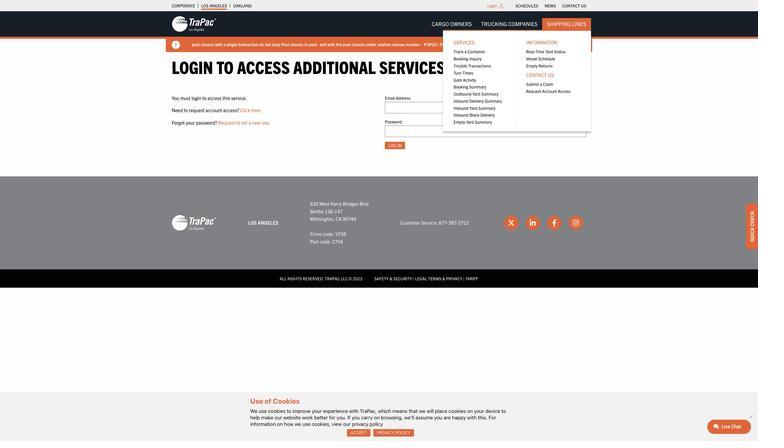 Task type: vqa. For each thing, say whether or not it's contained in the screenshot.
left -
yes



Task type: locate. For each thing, give the bounding box(es) containing it.
2 los angeles image from the top
[[172, 215, 216, 231]]

use up make
[[259, 409, 267, 414]]

0 vertical spatial los angeles
[[201, 3, 227, 8]]

1 horizontal spatial los angeles
[[248, 220, 278, 226]]

a left claim
[[540, 82, 542, 87]]

privacy left tariff
[[446, 276, 463, 281]]

on left how
[[277, 422, 283, 428]]

chassis left under
[[352, 42, 365, 47]]

information
[[527, 40, 558, 45]]

0 horizontal spatial request
[[218, 120, 235, 126]]

1 vertical spatial login
[[172, 56, 213, 78]]

booking summary link
[[449, 83, 513, 90]]

we up assume
[[419, 409, 426, 414]]

contact up submit
[[527, 72, 547, 78]]

services menu item
[[449, 37, 513, 126]]

cargo owners
[[432, 20, 472, 27]]

1 horizontal spatial you
[[434, 415, 443, 421]]

contact us down returns
[[527, 72, 554, 78]]

2 chassis from the left
[[290, 42, 304, 47]]

with left the single
[[215, 42, 223, 47]]

drop
[[272, 42, 280, 47]]

& right safety
[[390, 276, 393, 281]]

2 vertical spatial inbound
[[454, 112, 469, 118]]

harry
[[331, 201, 342, 207]]

contact inside menu item
[[527, 72, 547, 78]]

1 vertical spatial booking
[[454, 84, 469, 90]]

click
[[240, 107, 250, 113]]

login
[[488, 3, 497, 8], [172, 56, 213, 78]]

1 vertical spatial los angeles image
[[172, 215, 216, 231]]

contact for bottom contact us link
[[527, 72, 547, 78]]

gate activity link
[[449, 76, 513, 83]]

privacy policy
[[377, 431, 411, 436]]

if
[[348, 415, 351, 421]]

us up submit a claim link
[[548, 72, 554, 78]]

login for login link
[[488, 3, 497, 8]]

2 | from the left
[[464, 276, 465, 281]]

1 booking from the top
[[454, 56, 469, 61]]

access down do
[[237, 56, 290, 78]]

empty inside real-time yard status vessel schedule empty returns
[[527, 63, 538, 68]]

1 horizontal spatial request
[[527, 89, 541, 94]]

new
[[252, 120, 261, 126]]

1 horizontal spatial contact us
[[563, 3, 587, 8]]

yard
[[546, 49, 554, 54], [473, 91, 481, 97], [470, 105, 478, 111], [466, 119, 474, 125]]

website
[[284, 415, 301, 421]]

los angeles image inside footer
[[172, 215, 216, 231]]

1 vertical spatial empty
[[454, 119, 465, 125]]

menu for services
[[449, 48, 513, 126]]

summary down inbound block delivery link
[[475, 119, 492, 125]]

delivery up inbound yard summary "link"
[[470, 98, 484, 104]]

los angeles link
[[201, 1, 227, 10]]

0 horizontal spatial services
[[380, 56, 445, 78]]

a right "set"
[[249, 120, 251, 126]]

on up policy
[[374, 415, 380, 421]]

1 vertical spatial los
[[248, 220, 257, 226]]

Email Address text field
[[385, 102, 587, 113]]

booking up outbound
[[454, 84, 469, 90]]

outbound
[[454, 91, 472, 97]]

our right make
[[275, 415, 282, 421]]

our down if
[[343, 422, 351, 428]]

a inside submit a claim request account access
[[540, 82, 542, 87]]

1 horizontal spatial -
[[421, 42, 422, 47]]

you down place
[[434, 415, 443, 421]]

0 horizontal spatial empty
[[454, 119, 465, 125]]

menu
[[443, 30, 591, 132], [449, 48, 513, 126], [522, 48, 586, 69], [522, 81, 586, 95]]

your inside login to access additional services main content
[[186, 120, 195, 126]]

schedules
[[516, 3, 539, 8]]

0 horizontal spatial us
[[548, 72, 554, 78]]

chassis left the in
[[290, 42, 304, 47]]

service:
[[422, 220, 438, 226]]

read
[[478, 42, 489, 47]]

submit a claim link
[[522, 81, 586, 88]]

2 / from the left
[[454, 42, 455, 47]]

to down the single
[[217, 56, 234, 78]]

1 vertical spatial access
[[558, 89, 571, 94]]

contact us link up claim
[[522, 69, 586, 81]]

of
[[265, 398, 272, 406]]

privacy
[[446, 276, 463, 281], [377, 431, 395, 436]]

0 horizontal spatial contact us
[[527, 72, 554, 78]]

you must login to access this service.
[[172, 95, 247, 101]]

1 - from the left
[[318, 42, 319, 47]]

0 vertical spatial login
[[488, 3, 497, 8]]

/ left pop45
[[454, 42, 455, 47]]

yard inside real-time yard status vessel schedule empty returns
[[546, 49, 554, 54]]

1 horizontal spatial contact
[[563, 3, 580, 8]]

cookies up make
[[268, 409, 286, 414]]

2 & from the left
[[443, 276, 445, 281]]

angeles inside footer
[[258, 220, 278, 226]]

inbound
[[454, 98, 469, 104], [454, 105, 469, 111], [454, 112, 469, 118]]

we'll
[[404, 415, 414, 421]]

contact us for bottom contact us link
[[527, 72, 554, 78]]

1 horizontal spatial us
[[581, 3, 587, 8]]

1 vertical spatial our
[[343, 422, 351, 428]]

delivery up empty yard summary link
[[481, 112, 495, 118]]

0 horizontal spatial you
[[352, 415, 360, 421]]

footer
[[0, 177, 759, 288]]

do
[[260, 42, 264, 47]]

0 vertical spatial our
[[275, 415, 282, 421]]

banner
[[0, 11, 759, 132]]

yard up the block
[[470, 105, 478, 111]]

0 vertical spatial menu bar
[[513, 1, 590, 10]]

empty down inbound block delivery link
[[454, 119, 465, 125]]

firms code:  y258 port code:  2704
[[310, 231, 346, 245]]

1 horizontal spatial use
[[303, 422, 311, 428]]

menu containing real-time yard status
[[522, 48, 586, 69]]

1 horizontal spatial on
[[374, 415, 380, 421]]

0 horizontal spatial your
[[186, 120, 195, 126]]

1 vertical spatial us
[[548, 72, 554, 78]]

request down access?
[[218, 120, 235, 126]]

safety
[[375, 276, 389, 281]]

login link
[[488, 3, 497, 8]]

not
[[265, 42, 271, 47]]

1 horizontal spatial |
[[464, 276, 465, 281]]

real-time yard status link
[[522, 48, 586, 55]]

west
[[320, 201, 330, 207]]

1 horizontal spatial &
[[443, 276, 445, 281]]

0 horizontal spatial access
[[237, 56, 290, 78]]

single
[[227, 42, 237, 47]]

0 vertical spatial los
[[201, 3, 209, 8]]

you right if
[[352, 415, 360, 421]]

request down submit
[[527, 89, 541, 94]]

your up this.
[[474, 409, 484, 414]]

submit
[[527, 82, 539, 87]]

1 los angeles image from the top
[[172, 16, 216, 32]]

browsing,
[[381, 415, 403, 421]]

0 horizontal spatial pool
[[192, 42, 200, 47]]

0 horizontal spatial contact
[[527, 72, 547, 78]]

contact us up the lines
[[563, 3, 587, 8]]

los angeles image
[[172, 16, 216, 32], [172, 215, 216, 231]]

1 horizontal spatial chassis
[[290, 42, 304, 47]]

code:
[[323, 231, 334, 237], [320, 239, 331, 245]]

& right terms
[[443, 276, 445, 281]]

1 vertical spatial inbound
[[454, 105, 469, 111]]

pool right the the
[[343, 42, 351, 47]]

0 vertical spatial inbound
[[454, 98, 469, 104]]

1 horizontal spatial privacy
[[446, 276, 463, 281]]

2 booking from the top
[[454, 84, 469, 90]]

times
[[463, 70, 474, 76]]

email address
[[385, 95, 411, 101]]

1 vertical spatial on
[[374, 415, 380, 421]]

0 horizontal spatial on
[[277, 422, 283, 428]]

0 horizontal spatial /
[[438, 42, 439, 47]]

1 horizontal spatial our
[[343, 422, 351, 428]]

booking up the trouble
[[454, 56, 469, 61]]

your right forgot
[[186, 120, 195, 126]]

view
[[332, 422, 342, 428]]

0 horizontal spatial cookies
[[268, 409, 286, 414]]

light image
[[500, 4, 504, 8]]

inbound block delivery link
[[449, 112, 513, 119]]

code: up 2704
[[323, 231, 334, 237]]

- left exit
[[318, 42, 319, 47]]

| left tariff
[[464, 276, 465, 281]]

us for the topmost contact us link
[[581, 3, 587, 8]]

1 horizontal spatial angeles
[[258, 220, 278, 226]]

1 horizontal spatial los
[[248, 220, 257, 226]]

los
[[201, 3, 209, 8], [248, 220, 257, 226]]

a left the single
[[224, 42, 226, 47]]

forgot your password? request to set a new one.
[[172, 120, 271, 126]]

contact us for the topmost contact us link
[[563, 3, 587, 8]]

on left the device on the bottom right of page
[[468, 409, 473, 414]]

1 horizontal spatial cookies
[[449, 409, 466, 414]]

device
[[486, 409, 501, 414]]

2 horizontal spatial your
[[474, 409, 484, 414]]

1 cookies from the left
[[268, 409, 286, 414]]

cookies up happy
[[449, 409, 466, 414]]

which
[[378, 409, 391, 414]]

0 horizontal spatial &
[[390, 276, 393, 281]]

1 you from the left
[[352, 415, 360, 421]]

0 horizontal spatial |
[[413, 276, 415, 281]]

to left "set"
[[236, 120, 240, 126]]

ca
[[336, 216, 342, 222]]

None submit
[[385, 142, 405, 149]]

los angeles image for banner containing cargo owners
[[172, 16, 216, 32]]

access down submit a claim link
[[558, 89, 571, 94]]

login inside main content
[[172, 56, 213, 78]]

| left legal
[[413, 276, 415, 281]]

track a container booking inquiry trouble transactions turn times gate activity booking summary outbound yard summary inbound delivery summary inbound yard summary inbound block delivery empty yard summary
[[454, 49, 502, 125]]

solid image
[[172, 41, 180, 49]]

summary
[[469, 84, 487, 90], [482, 91, 499, 97], [485, 98, 502, 104], [479, 105, 496, 111], [475, 119, 492, 125]]

2 horizontal spatial on
[[468, 409, 473, 414]]

los angeles
[[201, 3, 227, 8], [248, 220, 278, 226]]

firms
[[310, 231, 322, 237]]

booking
[[454, 56, 469, 61], [454, 84, 469, 90]]

chassis
[[201, 42, 214, 47], [290, 42, 304, 47], [352, 42, 365, 47]]

customer service: 877-387-2722
[[401, 220, 469, 226]]

1 vertical spatial delivery
[[481, 112, 495, 118]]

1 horizontal spatial login
[[488, 3, 497, 8]]

0 vertical spatial empty
[[527, 63, 538, 68]]

trouble
[[454, 63, 467, 68]]

menu bar
[[513, 1, 590, 10], [427, 18, 591, 132]]

use down work
[[303, 422, 311, 428]]

we down the "website"
[[295, 422, 301, 428]]

none submit inside login to access additional services main content
[[385, 142, 405, 149]]

- right number
[[421, 42, 422, 47]]

0 horizontal spatial use
[[259, 409, 267, 414]]

0 vertical spatial los angeles image
[[172, 16, 216, 32]]

1 horizontal spatial services
[[454, 40, 475, 45]]

0 vertical spatial use
[[259, 409, 267, 414]]

yard
[[309, 42, 317, 47]]

contact us inside menu item
[[527, 72, 554, 78]]

0 vertical spatial booking
[[454, 56, 469, 61]]

0 vertical spatial angeles
[[210, 3, 227, 8]]

reserved.
[[303, 276, 324, 281]]

a right track
[[465, 49, 467, 54]]

1 vertical spatial we
[[295, 422, 301, 428]]

menu for contact us
[[522, 81, 586, 95]]

0 horizontal spatial privacy
[[377, 431, 395, 436]]

pool right solid image
[[192, 42, 200, 47]]

1 inbound from the top
[[454, 98, 469, 104]]

1 horizontal spatial we
[[419, 409, 426, 414]]

on
[[468, 409, 473, 414], [374, 415, 380, 421], [277, 422, 283, 428]]

services up track
[[454, 40, 475, 45]]

privacy down policy
[[377, 431, 395, 436]]

90744
[[343, 216, 356, 222]]

your up the better
[[312, 409, 322, 414]]

us
[[581, 3, 587, 8], [548, 72, 554, 78]]

code: right port
[[320, 239, 331, 245]]

request for request to set a new one.
[[218, 120, 235, 126]]

0 vertical spatial request
[[527, 89, 541, 94]]

1 vertical spatial contact
[[527, 72, 547, 78]]

chassis left the single
[[201, 42, 214, 47]]

services down number
[[380, 56, 445, 78]]

0 vertical spatial on
[[468, 409, 473, 414]]

1 vertical spatial contact us link
[[522, 69, 586, 81]]

cookies
[[268, 409, 286, 414], [449, 409, 466, 414]]

menu containing services
[[443, 30, 591, 132]]

request for request account access
[[527, 89, 541, 94]]

1 vertical spatial menu bar
[[427, 18, 591, 132]]

services inside main content
[[380, 56, 445, 78]]

0 vertical spatial services
[[454, 40, 475, 45]]

1 vertical spatial contact us
[[527, 72, 554, 78]]

630 west harry bridges blvd berths 136-147 wilmington, ca 90744
[[310, 201, 369, 222]]

0 vertical spatial contact us
[[563, 3, 587, 8]]

to right the device on the bottom right of page
[[502, 409, 506, 414]]

2 horizontal spatial chassis
[[352, 42, 365, 47]]

login left light image
[[488, 3, 497, 8]]

claim
[[543, 82, 554, 87]]

for
[[489, 415, 496, 421]]

banner containing cargo owners
[[0, 11, 759, 132]]

the
[[336, 42, 342, 47]]

us inside menu item
[[548, 72, 554, 78]]

contact up shipping lines
[[563, 3, 580, 8]]

menu containing submit a claim
[[522, 81, 586, 95]]

0 horizontal spatial los
[[201, 3, 209, 8]]

track a container link
[[449, 48, 513, 55]]

0 horizontal spatial login
[[172, 56, 213, 78]]

1 vertical spatial angeles
[[258, 220, 278, 226]]

0 horizontal spatial angeles
[[210, 3, 227, 8]]

place
[[435, 409, 448, 414]]

1 vertical spatial services
[[380, 56, 445, 78]]

0 horizontal spatial -
[[318, 42, 319, 47]]

menu containing track a container
[[449, 48, 513, 126]]

0 horizontal spatial chassis
[[201, 42, 214, 47]]

contact us link up the lines
[[563, 1, 587, 10]]

services
[[454, 40, 475, 45], [380, 56, 445, 78]]

request inside login to access additional services main content
[[218, 120, 235, 126]]

footer containing 630 west harry bridges blvd
[[0, 177, 759, 288]]

/ left pop40
[[438, 42, 439, 47]]

to right "need"
[[184, 107, 188, 113]]

trucking companies link
[[477, 18, 543, 30]]

yard up schedule
[[546, 49, 554, 54]]

to up the "website"
[[287, 409, 291, 414]]

2 you from the left
[[434, 415, 443, 421]]

you
[[172, 95, 179, 101]]

©
[[349, 276, 352, 281]]

1 vertical spatial request
[[218, 120, 235, 126]]

1 vertical spatial privacy
[[377, 431, 395, 436]]

1 horizontal spatial pool
[[343, 42, 351, 47]]

0 vertical spatial us
[[581, 3, 587, 8]]

shipping lines
[[547, 20, 587, 27]]

blvd
[[360, 201, 369, 207]]

are
[[444, 415, 451, 421]]

1 horizontal spatial /
[[454, 42, 455, 47]]

your
[[186, 120, 195, 126], [312, 409, 322, 414], [474, 409, 484, 414]]

request inside submit a claim request account access
[[527, 89, 541, 94]]

wilmington,
[[310, 216, 335, 222]]

services link
[[449, 37, 513, 48]]

empty down vessel
[[527, 63, 538, 68]]

angeles
[[210, 3, 227, 8], [258, 220, 278, 226]]

2 pool from the left
[[343, 42, 351, 47]]

0 vertical spatial delivery
[[470, 98, 484, 104]]

submit a claim request account access
[[527, 82, 571, 94]]

1 horizontal spatial your
[[312, 409, 322, 414]]

us up the lines
[[581, 3, 587, 8]]

0 vertical spatial contact
[[563, 3, 580, 8]]

menu bar containing schedules
[[513, 1, 590, 10]]

login down solid image
[[172, 56, 213, 78]]

0 vertical spatial access
[[237, 56, 290, 78]]

empty yard summary link
[[449, 119, 513, 126]]

inquiry
[[469, 56, 482, 61]]

1 horizontal spatial empty
[[527, 63, 538, 68]]



Task type: describe. For each thing, give the bounding box(es) containing it.
news link
[[545, 1, 556, 10]]

schedules link
[[516, 1, 539, 10]]

login to access additional services main content
[[166, 56, 593, 159]]

click here. link
[[240, 107, 262, 113]]

information menu item
[[522, 37, 586, 69]]

summary up inbound block delivery link
[[479, 105, 496, 111]]

turn
[[454, 70, 462, 76]]

terms
[[428, 276, 442, 281]]

account
[[542, 89, 557, 94]]

a inside login to access additional services main content
[[249, 120, 251, 126]]

turn times link
[[449, 69, 513, 76]]

0 horizontal spatial we
[[295, 422, 301, 428]]

summary up inbound yard summary "link"
[[485, 98, 502, 104]]

additional
[[294, 56, 376, 78]]

0 vertical spatial contact us link
[[563, 1, 587, 10]]

all
[[280, 276, 287, 281]]

information
[[250, 422, 276, 428]]

summary down gate activity link
[[469, 84, 487, 90]]

yard up inbound delivery summary "link"
[[473, 91, 481, 97]]

0 vertical spatial code:
[[323, 231, 334, 237]]

relative
[[378, 42, 391, 47]]

need
[[172, 107, 183, 113]]

with up if
[[349, 409, 359, 414]]

booking inquiry link
[[449, 55, 513, 62]]

means
[[393, 409, 408, 414]]

status
[[554, 49, 566, 54]]

trapac
[[325, 276, 340, 281]]

transactions
[[468, 63, 491, 68]]

need to request account access? click here.
[[172, 107, 262, 113]]

yard down the block
[[466, 119, 474, 125]]

2704
[[332, 239, 343, 245]]

pool
[[281, 42, 289, 47]]

shipping lines link
[[543, 18, 591, 30]]

0 horizontal spatial los angeles
[[201, 3, 227, 8]]

with left this.
[[468, 415, 477, 421]]

1 chassis from the left
[[201, 42, 214, 47]]

rights
[[288, 276, 302, 281]]

service.
[[231, 95, 247, 101]]

for
[[329, 415, 336, 421]]

menu bar containing cargo owners
[[427, 18, 591, 132]]

in
[[305, 42, 308, 47]]

password?
[[196, 120, 217, 126]]

carry
[[361, 415, 373, 421]]

to right the login
[[203, 95, 207, 101]]

happy
[[452, 415, 466, 421]]

0 vertical spatial privacy
[[446, 276, 463, 281]]

block
[[470, 112, 480, 118]]

0 horizontal spatial our
[[275, 415, 282, 421]]

los angeles image for footer containing 630 west harry bridges blvd
[[172, 215, 216, 231]]

trouble transactions link
[[449, 62, 513, 69]]

information link
[[522, 37, 586, 48]]

track
[[454, 49, 464, 54]]

access inside main content
[[237, 56, 290, 78]]

experience
[[323, 409, 348, 414]]

forgot
[[172, 120, 185, 126]]

corporate
[[172, 3, 195, 8]]

account
[[206, 107, 222, 113]]

check
[[750, 211, 756, 227]]

login
[[192, 95, 201, 101]]

1 vertical spatial los angeles
[[248, 220, 278, 226]]

read link
[[475, 41, 492, 48]]

contact us menu item
[[522, 69, 586, 95]]

pop45
[[456, 42, 469, 47]]

one.
[[262, 120, 271, 126]]

1 & from the left
[[390, 276, 393, 281]]

3 chassis from the left
[[352, 42, 365, 47]]

3 inbound from the top
[[454, 112, 469, 118]]

y258
[[335, 231, 346, 237]]

corporate link
[[172, 1, 195, 10]]

assume
[[416, 415, 433, 421]]

better
[[314, 415, 328, 421]]

legal terms & privacy link
[[415, 276, 463, 281]]

owners
[[451, 20, 472, 27]]

llc
[[341, 276, 348, 281]]

shipping lines menu item
[[443, 18, 591, 132]]

menu for shipping lines
[[443, 30, 591, 132]]

access inside submit a claim request account access
[[558, 89, 571, 94]]

that
[[409, 409, 418, 414]]

container
[[468, 49, 485, 54]]

trucking companies
[[482, 20, 538, 27]]

tariff
[[466, 276, 479, 281]]

empty inside track a container booking inquiry trouble transactions turn times gate activity booking summary outbound yard summary inbound delivery summary inbound yard summary inbound block delivery empty yard summary
[[454, 119, 465, 125]]

login for login to access additional services
[[172, 56, 213, 78]]

contact for the topmost contact us link
[[563, 3, 580, 8]]

vessel
[[527, 56, 538, 61]]

we
[[250, 409, 258, 414]]

customer
[[401, 220, 420, 226]]

1 | from the left
[[413, 276, 415, 281]]

tariff link
[[466, 276, 479, 281]]

1 pool from the left
[[192, 42, 200, 47]]

news
[[545, 3, 556, 8]]

request account access link
[[522, 88, 586, 95]]

help
[[250, 415, 260, 421]]

a inside track a container booking inquiry trouble transactions turn times gate activity booking summary outbound yard summary inbound delivery summary inbound yard summary inbound block delivery empty yard summary
[[465, 49, 467, 54]]

empty returns link
[[522, 62, 586, 69]]

will
[[427, 409, 434, 414]]

2 inbound from the top
[[454, 105, 469, 111]]

menu for information
[[522, 48, 586, 69]]

quick check link
[[747, 204, 759, 249]]

improve
[[293, 409, 311, 414]]

cookies
[[273, 398, 300, 406]]

2 vertical spatial on
[[277, 422, 283, 428]]

privacy
[[352, 422, 369, 428]]

877-
[[439, 220, 449, 226]]

summary up inbound delivery summary "link"
[[482, 91, 499, 97]]

2 - from the left
[[421, 42, 422, 47]]

1 vertical spatial code:
[[320, 239, 331, 245]]

request to set a new one. link
[[218, 120, 271, 126]]

number
[[406, 42, 420, 47]]

cargo owners link
[[427, 18, 477, 30]]

shipping
[[547, 20, 571, 27]]

los inside "los angeles" link
[[201, 3, 209, 8]]

services inside menu item
[[454, 40, 475, 45]]

with left the the
[[328, 42, 335, 47]]

work
[[302, 415, 313, 421]]

us for bottom contact us link
[[548, 72, 554, 78]]

outbound yard summary link
[[449, 90, 513, 98]]

oakland link
[[233, 1, 252, 10]]

0 vertical spatial we
[[419, 409, 426, 414]]

real-
[[527, 49, 536, 54]]

Password password field
[[385, 126, 587, 137]]

companies
[[509, 20, 538, 27]]

safety & security | legal terms & privacy | tariff
[[375, 276, 479, 281]]

1 / from the left
[[438, 42, 439, 47]]

2 cookies from the left
[[449, 409, 466, 414]]

no image
[[748, 414, 754, 420]]

quick check
[[750, 211, 756, 242]]

bridges
[[343, 201, 359, 207]]

1 vertical spatial use
[[303, 422, 311, 428]]



